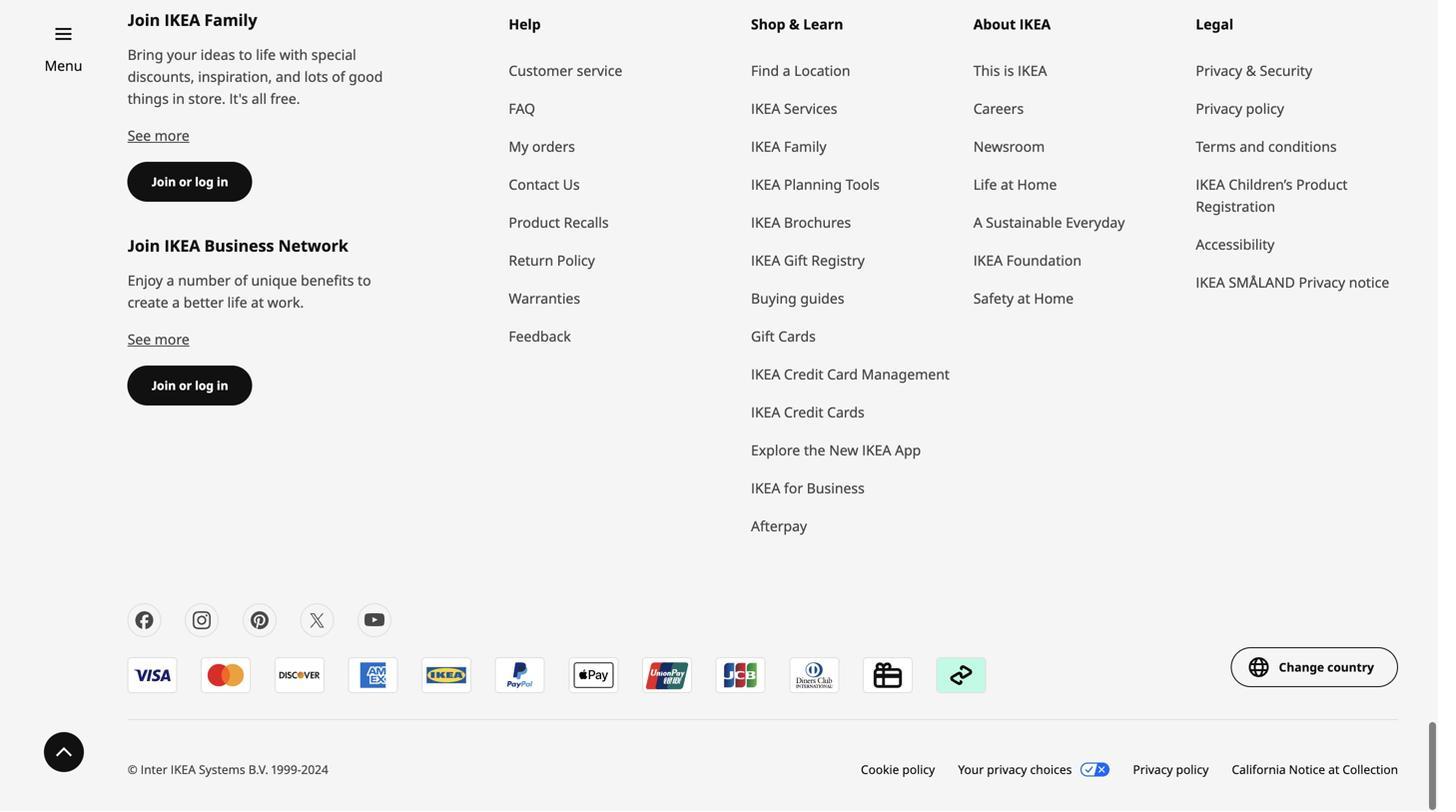 Task type: describe. For each thing, give the bounding box(es) containing it.
gift inside 'link'
[[751, 328, 775, 347]]

life
[[974, 176, 997, 195]]

product recalls link
[[509, 205, 731, 243]]

life at home link
[[974, 167, 1176, 205]]

0 horizontal spatial family
[[204, 10, 257, 32]]

collection
[[1343, 762, 1399, 779]]

menu button
[[45, 55, 82, 77]]

to inside enjoy a number of unique benefits to create a better life at work.
[[358, 272, 371, 291]]

ikea credit cards
[[751, 404, 865, 423]]

ikea left app on the right bottom
[[862, 442, 892, 461]]

instagram image
[[190, 609, 214, 633]]

gift cards
[[751, 328, 816, 347]]

location
[[795, 62, 851, 81]]

ikea for business
[[751, 480, 865, 499]]

feedback link
[[509, 319, 731, 357]]

find a location
[[751, 62, 851, 81]]

orders
[[532, 138, 575, 157]]

bring
[[128, 46, 163, 65]]

inter
[[141, 762, 168, 779]]

b.v.
[[249, 762, 268, 779]]

ikea foundation
[[974, 252, 1082, 271]]

a for enjoy
[[167, 272, 174, 291]]

california
[[1232, 762, 1286, 779]]

for
[[784, 480, 803, 499]]

feedback
[[509, 328, 571, 347]]

ikea down gift cards
[[751, 366, 781, 385]]

change
[[1279, 660, 1325, 676]]

accessibility
[[1196, 236, 1275, 255]]

service
[[577, 62, 623, 81]]

credit for card
[[784, 366, 824, 385]]

privacy
[[987, 762, 1027, 779]]

ikea up safety
[[974, 252, 1003, 271]]

ikea up your
[[164, 10, 200, 32]]

facebook image
[[133, 609, 157, 633]]

cookie policy link
[[861, 761, 935, 780]]

ikea services
[[751, 100, 838, 119]]

privacy for privacy & security link
[[1196, 62, 1243, 81]]

ikea down find
[[751, 100, 781, 119]]

paypal image
[[496, 659, 544, 693]]

ikea småland privacy notice
[[1196, 274, 1390, 293]]

ikea down ikea services
[[751, 138, 781, 157]]

&
[[1246, 62, 1257, 81]]

in for family
[[217, 175, 228, 191]]

1999-
[[272, 762, 301, 779]]

explore the new ikea app link
[[751, 433, 954, 471]]

ikea credit card management
[[751, 366, 950, 385]]

buying guides
[[751, 290, 845, 309]]

see for join ikea family
[[128, 127, 151, 146]]

ikea foundation link
[[974, 243, 1176, 281]]

see more link for join ikea business network
[[128, 331, 190, 350]]

tools
[[846, 176, 880, 195]]

youtube image
[[363, 609, 387, 633]]

© inter ikea systems b.v. 1999-2024
[[128, 762, 328, 779]]

return
[[509, 252, 554, 271]]

customer
[[509, 62, 573, 81]]

faq
[[509, 100, 535, 119]]

afterpay
[[751, 518, 807, 537]]

my orders
[[509, 138, 575, 157]]

a sustainable everyday link
[[974, 205, 1176, 243]]

guides
[[801, 290, 845, 309]]

diners image
[[791, 659, 839, 693]]

see more link for join ikea family
[[128, 127, 190, 146]]

this is ikea link
[[974, 53, 1176, 91]]

see for join ikea business network
[[128, 331, 151, 350]]

join or log in button for family
[[128, 163, 252, 203]]

of inside bring your ideas to life with special discounts, inspiration, and lots of good things in store. it's all free.
[[332, 68, 345, 87]]

choices
[[1031, 762, 1072, 779]]

safety
[[974, 290, 1014, 309]]

ikea credit card management link
[[751, 357, 954, 395]]

children's
[[1229, 176, 1293, 195]]

bring your ideas to life with special discounts, inspiration, and lots of good things in store. it's all free.
[[128, 46, 383, 109]]

warranties
[[509, 290, 580, 309]]

privacy & security
[[1196, 62, 1313, 81]]

terms
[[1196, 138, 1236, 157]]

california consumer privacy act (ccpa) opt-out icon image
[[1080, 761, 1110, 780]]

this is ikea
[[974, 62, 1047, 81]]

ikea gift registry link
[[751, 243, 954, 281]]

contact
[[509, 176, 559, 195]]

privacy policy for the bottommost privacy policy link
[[1133, 762, 1209, 779]]

store.
[[188, 90, 226, 109]]

app
[[895, 442, 921, 461]]

ikea children's product registration
[[1196, 176, 1348, 217]]

life inside enjoy a number of unique benefits to create a better life at work.
[[227, 294, 247, 313]]

2024
[[301, 762, 328, 779]]

ikea right the inter
[[171, 762, 196, 779]]

log for family
[[195, 175, 214, 191]]

policy for the bottommost privacy policy link
[[1176, 762, 1209, 779]]

product recalls
[[509, 214, 609, 233]]

join ikea business network
[[128, 236, 348, 257]]

join down things
[[152, 175, 176, 191]]

the
[[804, 442, 826, 461]]

to inside bring your ideas to life with special discounts, inspiration, and lots of good things in store. it's all free.
[[239, 46, 252, 65]]

©
[[128, 762, 138, 779]]

of inside enjoy a number of unique benefits to create a better life at work.
[[234, 272, 248, 291]]

good
[[349, 68, 383, 87]]

things
[[128, 90, 169, 109]]

your
[[167, 46, 197, 65]]

faq link
[[509, 91, 731, 129]]

2 vertical spatial a
[[172, 294, 180, 313]]

life at home
[[974, 176, 1057, 195]]

benefits
[[301, 272, 354, 291]]

ikea brochures
[[751, 214, 851, 233]]

contact us link
[[509, 167, 731, 205]]

customer service link
[[509, 53, 731, 91]]

ikea gift card image
[[864, 659, 912, 693]]

is
[[1004, 62, 1014, 81]]

policy for cookie policy link
[[903, 762, 935, 779]]

1 vertical spatial cards
[[827, 404, 865, 423]]

and inside terms and conditions link
[[1240, 138, 1265, 157]]

ikea right is
[[1018, 62, 1047, 81]]

ikea credit cards link
[[751, 395, 954, 433]]

home for life at home
[[1018, 176, 1057, 195]]

home for safety at home
[[1034, 290, 1074, 309]]

at right safety
[[1018, 290, 1031, 309]]

join up enjoy
[[128, 236, 160, 257]]

us
[[563, 176, 580, 195]]

or for family
[[179, 175, 192, 191]]

menu
[[45, 56, 82, 75]]



Task type: locate. For each thing, give the bounding box(es) containing it.
return policy link
[[509, 243, 731, 281]]

terms and conditions
[[1196, 138, 1337, 157]]

1 horizontal spatial family
[[784, 138, 827, 157]]

0 vertical spatial privacy policy link
[[1196, 91, 1399, 129]]

join or log in button for business
[[128, 367, 252, 407]]

privacy left &
[[1196, 62, 1243, 81]]

gift up buying guides
[[784, 252, 808, 271]]

1 vertical spatial see
[[128, 331, 151, 350]]

privacy policy for top privacy policy link
[[1196, 100, 1285, 119]]

1 vertical spatial join or log in button
[[128, 367, 252, 407]]

0 vertical spatial credit
[[784, 366, 824, 385]]

security
[[1260, 62, 1313, 81]]

1 vertical spatial join or log in
[[152, 378, 228, 395]]

accessibility link
[[1196, 227, 1399, 265]]

business
[[204, 236, 274, 257], [807, 480, 865, 499]]

business for ikea
[[204, 236, 274, 257]]

join or log in for family
[[152, 175, 228, 191]]

2 or from the top
[[179, 378, 192, 395]]

more for business
[[155, 331, 190, 350]]

0 vertical spatial join or log in
[[152, 175, 228, 191]]

0 vertical spatial home
[[1018, 176, 1057, 195]]

privacy policy link right california consumer privacy act (ccpa) opt-out icon
[[1133, 761, 1209, 780]]

ikea children's product registration link
[[1196, 167, 1399, 227]]

1 horizontal spatial of
[[332, 68, 345, 87]]

at inside enjoy a number of unique benefits to create a better life at work.
[[251, 294, 264, 313]]

join ikea family
[[128, 10, 257, 32]]

visa image
[[129, 659, 177, 693]]

business down explore the new ikea app
[[807, 480, 865, 499]]

2 credit from the top
[[784, 404, 824, 423]]

newsroom link
[[974, 129, 1176, 167]]

1 vertical spatial life
[[227, 294, 247, 313]]

enjoy
[[128, 272, 163, 291]]

planning
[[784, 176, 842, 195]]

2 join or log in button from the top
[[128, 367, 252, 407]]

1 vertical spatial product
[[509, 214, 560, 233]]

my
[[509, 138, 529, 157]]

lots
[[304, 68, 328, 87]]

at right the notice
[[1329, 762, 1340, 779]]

policy up "terms and conditions"
[[1246, 100, 1285, 119]]

contact us
[[509, 176, 580, 195]]

join or log in button down better
[[128, 367, 252, 407]]

cards down buying guides
[[779, 328, 816, 347]]

a left better
[[172, 294, 180, 313]]

life inside bring your ideas to life with special discounts, inspiration, and lots of good things in store. it's all free.
[[256, 46, 276, 65]]

0 horizontal spatial of
[[234, 272, 248, 291]]

1 vertical spatial more
[[155, 331, 190, 350]]

0 vertical spatial in
[[172, 90, 185, 109]]

1 vertical spatial a
[[167, 272, 174, 291]]

see more down create
[[128, 331, 190, 350]]

management
[[862, 366, 950, 385]]

pinterest image
[[248, 609, 272, 633]]

careers link
[[974, 91, 1176, 129]]

privacy policy down &
[[1196, 100, 1285, 119]]

family down services
[[784, 138, 827, 157]]

ikea family
[[751, 138, 827, 157]]

join or log in
[[152, 175, 228, 191], [152, 378, 228, 395]]

0 vertical spatial see more link
[[128, 127, 190, 146]]

0 vertical spatial more
[[155, 127, 190, 146]]

log for business
[[195, 378, 214, 395]]

see more down things
[[128, 127, 190, 146]]

2 see more link from the top
[[128, 331, 190, 350]]

and inside bring your ideas to life with special discounts, inspiration, and lots of good things in store. it's all free.
[[276, 68, 301, 87]]

this
[[974, 62, 1000, 81]]

more down create
[[155, 331, 190, 350]]

and up the free.
[[276, 68, 301, 87]]

1 log from the top
[[195, 175, 214, 191]]

x image
[[305, 609, 329, 633]]

apple pay image
[[570, 659, 618, 693]]

notice
[[1349, 274, 1390, 293]]

1 horizontal spatial cards
[[827, 404, 865, 423]]

1 vertical spatial or
[[179, 378, 192, 395]]

ikea down ikea family
[[751, 176, 781, 195]]

join down create
[[152, 378, 176, 395]]

privacy policy link
[[1196, 91, 1399, 129], [1133, 761, 1209, 780]]

0 horizontal spatial and
[[276, 68, 301, 87]]

discover image
[[276, 659, 324, 693]]

1 vertical spatial privacy policy
[[1133, 762, 1209, 779]]

1 vertical spatial to
[[358, 272, 371, 291]]

0 horizontal spatial gift
[[751, 328, 775, 347]]

enjoy a number of unique benefits to create a better life at work.
[[128, 272, 371, 313]]

network
[[278, 236, 348, 257]]

join or log in button
[[128, 163, 252, 203], [128, 367, 252, 407]]

ikea planning tools link
[[751, 167, 954, 205]]

see more for join ikea business network
[[128, 331, 190, 350]]

0 vertical spatial family
[[204, 10, 257, 32]]

more down things
[[155, 127, 190, 146]]

1 horizontal spatial gift
[[784, 252, 808, 271]]

explore
[[751, 442, 801, 461]]

your privacy choices link
[[958, 761, 1110, 780]]

a
[[974, 214, 983, 233]]

ikea småland privacy notice link
[[1196, 265, 1399, 303]]

2 vertical spatial in
[[217, 378, 228, 395]]

0 vertical spatial life
[[256, 46, 276, 65]]

all
[[252, 90, 267, 109]]

1 vertical spatial and
[[1240, 138, 1265, 157]]

ikea credit card image
[[423, 659, 471, 693]]

family inside ikea family link
[[784, 138, 827, 157]]

0 vertical spatial a
[[783, 62, 791, 81]]

jcb image
[[717, 659, 765, 693]]

buying guides link
[[751, 281, 954, 319]]

change country link
[[1231, 648, 1399, 688]]

home
[[1018, 176, 1057, 195], [1034, 290, 1074, 309]]

1 horizontal spatial policy
[[1176, 762, 1209, 779]]

log up join ikea business network
[[195, 175, 214, 191]]

mastercard image
[[202, 659, 250, 693]]

privacy for top privacy policy link
[[1196, 100, 1243, 119]]

0 vertical spatial to
[[239, 46, 252, 65]]

to
[[239, 46, 252, 65], [358, 272, 371, 291]]

0 vertical spatial business
[[204, 236, 274, 257]]

list
[[128, 605, 412, 650], [128, 658, 1007, 706]]

1 horizontal spatial product
[[1297, 176, 1348, 195]]

1 vertical spatial see more
[[128, 331, 190, 350]]

life left with
[[256, 46, 276, 65]]

småland
[[1229, 274, 1296, 293]]

0 vertical spatial product
[[1297, 176, 1348, 195]]

ikea up explore at bottom
[[751, 404, 781, 423]]

privacy inside privacy & security link
[[1196, 62, 1243, 81]]

product down 'conditions'
[[1297, 176, 1348, 195]]

0 horizontal spatial product
[[509, 214, 560, 233]]

gift cards link
[[751, 319, 954, 357]]

in inside bring your ideas to life with special discounts, inspiration, and lots of good things in store. it's all free.
[[172, 90, 185, 109]]

privacy up terms
[[1196, 100, 1243, 119]]

amex image
[[349, 659, 397, 693]]

policy for top privacy policy link
[[1246, 100, 1285, 119]]

2 log from the top
[[195, 378, 214, 395]]

0 vertical spatial see more
[[128, 127, 190, 146]]

0 vertical spatial privacy policy
[[1196, 100, 1285, 119]]

change country
[[1279, 660, 1375, 676]]

0 vertical spatial and
[[276, 68, 301, 87]]

2 see from the top
[[128, 331, 151, 350]]

registration
[[1196, 198, 1276, 217]]

0 horizontal spatial policy
[[903, 762, 935, 779]]

1 see more link from the top
[[128, 127, 190, 146]]

privacy policy right california consumer privacy act (ccpa) opt-out icon
[[1133, 762, 1209, 779]]

services
[[784, 100, 838, 119]]

number
[[178, 272, 231, 291]]

a right enjoy
[[167, 272, 174, 291]]

product down the contact
[[509, 214, 560, 233]]

work.
[[268, 294, 304, 313]]

1 see more from the top
[[128, 127, 190, 146]]

or for business
[[179, 378, 192, 395]]

a right find
[[783, 62, 791, 81]]

1 vertical spatial log
[[195, 378, 214, 395]]

cookie
[[861, 762, 899, 779]]

0 horizontal spatial to
[[239, 46, 252, 65]]

0 vertical spatial list
[[128, 605, 412, 650]]

0 vertical spatial cards
[[779, 328, 816, 347]]

1 horizontal spatial life
[[256, 46, 276, 65]]

a sustainable everyday
[[974, 214, 1125, 233]]

policy left california
[[1176, 762, 1209, 779]]

inspiration,
[[198, 68, 272, 87]]

1 vertical spatial credit
[[784, 404, 824, 423]]

buying
[[751, 290, 797, 309]]

1 more from the top
[[155, 127, 190, 146]]

or down better
[[179, 378, 192, 395]]

in up join ikea business network
[[217, 175, 228, 191]]

1 vertical spatial list
[[128, 658, 1007, 706]]

0 vertical spatial or
[[179, 175, 192, 191]]

join or log in down better
[[152, 378, 228, 395]]

2 more from the top
[[155, 331, 190, 350]]

1 horizontal spatial and
[[1240, 138, 1265, 157]]

0 vertical spatial gift
[[784, 252, 808, 271]]

to up inspiration,
[[239, 46, 252, 65]]

ikea up registration
[[1196, 176, 1226, 195]]

business up enjoy a number of unique benefits to create a better life at work.
[[204, 236, 274, 257]]

2 join or log in from the top
[[152, 378, 228, 395]]

join or log in for business
[[152, 378, 228, 395]]

of right lots
[[332, 68, 345, 87]]

ikea left 'for'
[[751, 480, 781, 499]]

1 credit from the top
[[784, 366, 824, 385]]

home down foundation
[[1034, 290, 1074, 309]]

foundation
[[1007, 252, 1082, 271]]

1 vertical spatial of
[[234, 272, 248, 291]]

see down create
[[128, 331, 151, 350]]

cards
[[779, 328, 816, 347], [827, 404, 865, 423]]

new
[[829, 442, 859, 461]]

ikea family link
[[751, 129, 954, 167]]

1 horizontal spatial business
[[807, 480, 865, 499]]

systems
[[199, 762, 245, 779]]

recalls
[[564, 214, 609, 233]]

credit up the at the bottom right of the page
[[784, 404, 824, 423]]

privacy for the bottommost privacy policy link
[[1133, 762, 1173, 779]]

free.
[[270, 90, 300, 109]]

0 vertical spatial join or log in button
[[128, 163, 252, 203]]

your
[[958, 762, 984, 779]]

cards inside 'link'
[[779, 328, 816, 347]]

log down better
[[195, 378, 214, 395]]

1 see from the top
[[128, 127, 151, 146]]

1 horizontal spatial to
[[358, 272, 371, 291]]

sustainable
[[986, 214, 1062, 233]]

privacy policy link up 'conditions'
[[1196, 91, 1399, 129]]

2 see more from the top
[[128, 331, 190, 350]]

product inside ikea children's product registration
[[1297, 176, 1348, 195]]

2 horizontal spatial policy
[[1246, 100, 1285, 119]]

1 join or log in button from the top
[[128, 163, 252, 203]]

credit up the ikea credit cards
[[784, 366, 824, 385]]

join or log in up join ikea business network
[[152, 175, 228, 191]]

ikea up buying
[[751, 252, 781, 271]]

0 horizontal spatial cards
[[779, 328, 816, 347]]

see more for join ikea family
[[128, 127, 190, 146]]

0 vertical spatial log
[[195, 175, 214, 191]]

union pay image
[[644, 659, 691, 693]]

at down unique
[[251, 294, 264, 313]]

in down "discounts,"
[[172, 90, 185, 109]]

or up join ikea business network
[[179, 175, 192, 191]]

a for find
[[783, 62, 791, 81]]

cookie policy
[[861, 762, 935, 779]]

privacy
[[1196, 62, 1243, 81], [1196, 100, 1243, 119], [1299, 274, 1346, 293], [1133, 762, 1173, 779]]

in down better
[[217, 378, 228, 395]]

terms and conditions link
[[1196, 129, 1399, 167]]

1 vertical spatial home
[[1034, 290, 1074, 309]]

ikea left brochures
[[751, 214, 781, 233]]

1 vertical spatial family
[[784, 138, 827, 157]]

1 list from the top
[[128, 605, 412, 650]]

ikea for business link
[[751, 471, 954, 509]]

explore the new ikea app
[[751, 442, 921, 461]]

better
[[184, 294, 224, 313]]

1 vertical spatial see more link
[[128, 331, 190, 350]]

see down things
[[128, 127, 151, 146]]

gift down buying
[[751, 328, 775, 347]]

0 vertical spatial see
[[128, 127, 151, 146]]

with
[[280, 46, 308, 65]]

to right benefits
[[358, 272, 371, 291]]

family up ideas
[[204, 10, 257, 32]]

credit for cards
[[784, 404, 824, 423]]

and right terms
[[1240, 138, 1265, 157]]

see
[[128, 127, 151, 146], [128, 331, 151, 350]]

privacy right california consumer privacy act (ccpa) opt-out icon
[[1133, 762, 1173, 779]]

at right life
[[1001, 176, 1014, 195]]

safety at home
[[974, 290, 1074, 309]]

life right better
[[227, 294, 247, 313]]

1 vertical spatial gift
[[751, 328, 775, 347]]

see more link down things
[[128, 127, 190, 146]]

life
[[256, 46, 276, 65], [227, 294, 247, 313]]

2 list from the top
[[128, 658, 1007, 706]]

ikea inside ikea children's product registration
[[1196, 176, 1226, 195]]

business for for
[[807, 480, 865, 499]]

buy now pay later with afterpay image
[[938, 659, 986, 693]]

or
[[179, 175, 192, 191], [179, 378, 192, 395]]

of left unique
[[234, 272, 248, 291]]

ikea planning tools
[[751, 176, 880, 195]]

1 join or log in from the top
[[152, 175, 228, 191]]

1 vertical spatial in
[[217, 175, 228, 191]]

more for family
[[155, 127, 190, 146]]

more
[[155, 127, 190, 146], [155, 331, 190, 350]]

0 vertical spatial of
[[332, 68, 345, 87]]

0 horizontal spatial life
[[227, 294, 247, 313]]

policy
[[1246, 100, 1285, 119], [903, 762, 935, 779], [1176, 762, 1209, 779]]

join or log in button up join ikea business network
[[128, 163, 252, 203]]

1 vertical spatial privacy policy link
[[1133, 761, 1209, 780]]

ikea brochures link
[[751, 205, 954, 243]]

see more link
[[128, 127, 190, 146], [128, 331, 190, 350]]

0 horizontal spatial business
[[204, 236, 274, 257]]

ikea up 'number'
[[164, 236, 200, 257]]

policy right cookie
[[903, 762, 935, 779]]

home up 'a sustainable everyday'
[[1018, 176, 1057, 195]]

privacy inside ikea småland privacy notice link
[[1299, 274, 1346, 293]]

brochures
[[784, 214, 851, 233]]

warranties link
[[509, 281, 731, 319]]

unique
[[251, 272, 297, 291]]

1 or from the top
[[179, 175, 192, 191]]

privacy down accessibility link
[[1299, 274, 1346, 293]]

join up bring
[[128, 10, 160, 32]]

1 vertical spatial business
[[807, 480, 865, 499]]

my orders link
[[509, 129, 731, 167]]

see more link down create
[[128, 331, 190, 350]]

in for business
[[217, 378, 228, 395]]

ikea down the accessibility
[[1196, 274, 1226, 293]]

cards down "ikea credit card management" link in the right of the page
[[827, 404, 865, 423]]



Task type: vqa. For each thing, say whether or not it's contained in the screenshot.
A Sustainable Everyday
yes



